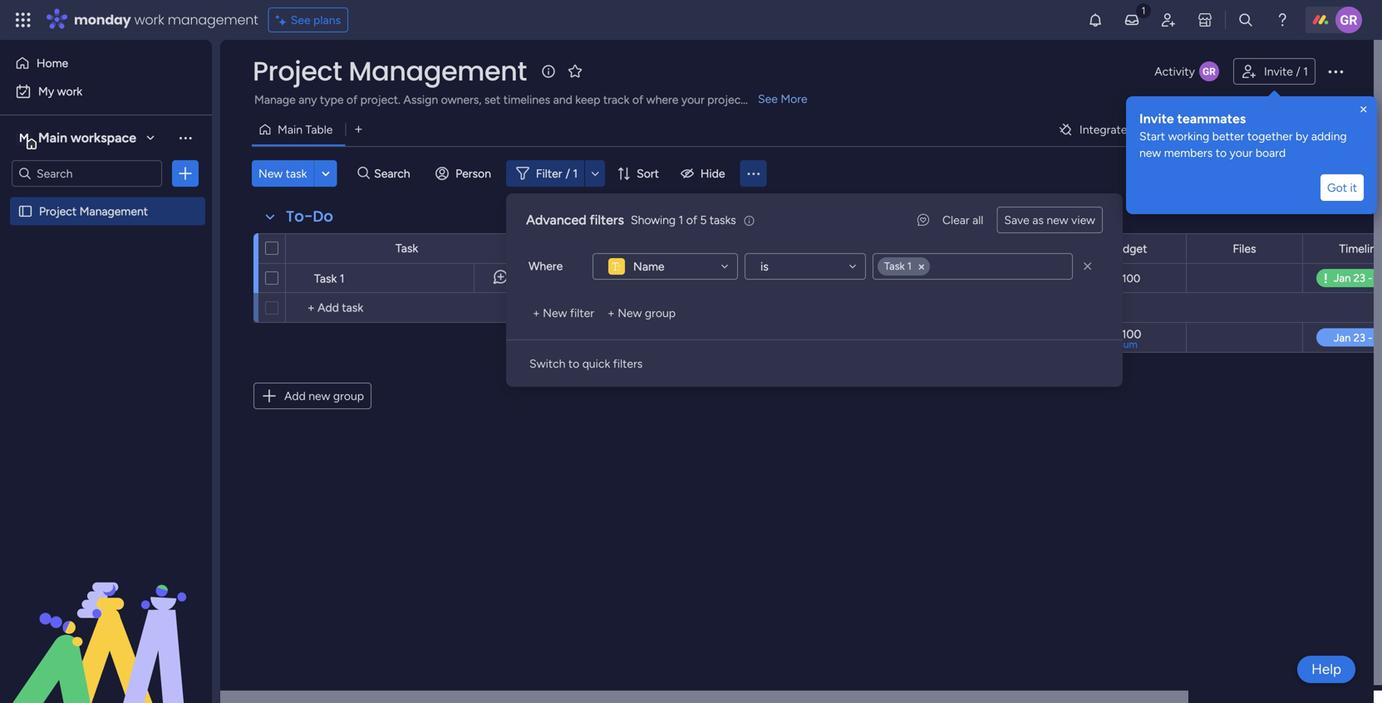 Task type: describe. For each thing, give the bounding box(es) containing it.
0 vertical spatial project
[[253, 53, 342, 90]]

add new group
[[284, 389, 364, 403]]

plans
[[313, 13, 341, 27]]

+ new filter button
[[526, 300, 601, 327]]

$100 for $100 sum
[[1115, 327, 1141, 342]]

invite for /
[[1264, 64, 1293, 79]]

new task button
[[252, 160, 314, 187]]

main table button
[[252, 116, 345, 143]]

see more
[[758, 92, 808, 106]]

got it
[[1327, 181, 1357, 195]]

see more link
[[756, 91, 809, 107]]

add
[[284, 389, 306, 403]]

/ for invite
[[1296, 64, 1300, 79]]

got it button
[[1321, 175, 1364, 201]]

to inside invite teammates start working better together by adding new members to your board
[[1216, 146, 1227, 160]]

my work
[[38, 84, 82, 98]]

type
[[320, 93, 344, 107]]

collapse board header image
[[1331, 123, 1345, 136]]

keep
[[575, 93, 600, 107]]

help
[[1312, 662, 1341, 679]]

working
[[1168, 129, 1209, 143]]

invite teammates start working better together by adding new members to your board
[[1139, 111, 1347, 160]]

track
[[603, 93, 629, 107]]

$100 sum
[[1115, 327, 1141, 351]]

+ new group
[[608, 306, 676, 320]]

1 inside advanced filters showing 1 of 5 tasks
[[679, 213, 683, 227]]

where
[[529, 259, 563, 273]]

add view image
[[355, 124, 362, 136]]

stands.
[[748, 93, 785, 107]]

as
[[1032, 213, 1044, 227]]

date
[[779, 242, 803, 256]]

new for + new group
[[618, 306, 642, 320]]

select product image
[[15, 12, 32, 28]]

due
[[756, 242, 776, 256]]

low
[[885, 271, 906, 285]]

+ new group button
[[601, 300, 682, 327]]

switch
[[529, 357, 565, 371]]

sum
[[1119, 339, 1137, 351]]

public board image
[[17, 204, 33, 219]]

management inside "list box"
[[79, 204, 148, 219]]

1 horizontal spatial task
[[395, 241, 418, 256]]

clear all
[[942, 213, 983, 227]]

advanced
[[526, 212, 586, 228]]

workspace options image
[[177, 129, 194, 146]]

it
[[1350, 181, 1357, 195]]

m
[[19, 131, 29, 145]]

automate
[[1249, 123, 1301, 137]]

main workspace
[[38, 130, 136, 146]]

timelines
[[503, 93, 550, 107]]

manage
[[254, 93, 296, 107]]

5
[[700, 213, 707, 227]]

more
[[781, 92, 808, 106]]

to-
[[286, 206, 313, 227]]

set
[[484, 93, 501, 107]]

to-do
[[286, 206, 333, 227]]

adding
[[1311, 129, 1347, 143]]

workspace image
[[16, 129, 32, 147]]

filters inside button
[[613, 357, 643, 371]]

show board description image
[[538, 63, 558, 80]]

2 horizontal spatial task
[[884, 260, 905, 273]]

help button
[[1297, 657, 1355, 684]]

sort button
[[610, 160, 669, 187]]

clear all button
[[936, 207, 990, 234]]

Budget field
[[1105, 240, 1151, 258]]

remove sort image
[[1080, 258, 1096, 275]]

files
[[1233, 242, 1256, 256]]

person button
[[429, 160, 501, 187]]

1 horizontal spatial task 1
[[884, 260, 912, 273]]

timeline
[[1339, 242, 1382, 256]]

project.
[[360, 93, 401, 107]]

and
[[553, 93, 572, 107]]

view
[[1071, 213, 1095, 227]]

1 inside button
[[1303, 64, 1308, 79]]

showing
[[631, 213, 676, 227]]

23 for jan 23 earliest
[[784, 327, 797, 342]]

done
[[651, 271, 679, 285]]

home
[[37, 56, 68, 70]]

angle down image
[[322, 167, 330, 180]]

jan for jan 23
[[763, 272, 780, 285]]

0 horizontal spatial your
[[681, 93, 705, 107]]

save as new view
[[1004, 213, 1095, 227]]

monday work management
[[74, 10, 258, 29]]

options image
[[177, 165, 194, 182]]

greg robinson image
[[1335, 7, 1362, 33]]

group for + new group
[[645, 306, 676, 320]]

earliest
[[763, 338, 795, 350]]

all
[[972, 213, 983, 227]]

0 horizontal spatial task
[[314, 272, 337, 286]]

new inside button
[[309, 389, 330, 403]]

filter
[[570, 306, 594, 320]]

switch to quick filters button
[[523, 351, 649, 377]]

23 for jan 23
[[783, 272, 795, 285]]

0 horizontal spatial of
[[346, 93, 358, 107]]

got
[[1327, 181, 1347, 195]]

workspace
[[71, 130, 136, 146]]

home link
[[10, 50, 202, 76]]

invite teammates heading
[[1139, 110, 1364, 128]]

project management list box
[[0, 194, 212, 450]]

Project Management field
[[248, 53, 531, 90]]

+ for + new filter
[[533, 306, 540, 320]]

work for my
[[57, 84, 82, 98]]

see for see more
[[758, 92, 778, 106]]

Search in workspace field
[[35, 164, 139, 183]]

project
[[707, 93, 745, 107]]

1 horizontal spatial of
[[632, 93, 643, 107]]

automate button
[[1219, 116, 1307, 143]]

integrate
[[1079, 123, 1127, 137]]



Task type: locate. For each thing, give the bounding box(es) containing it.
see left "more"
[[758, 92, 778, 106]]

project inside "list box"
[[39, 204, 77, 219]]

of inside advanced filters showing 1 of 5 tasks
[[686, 213, 697, 227]]

task down do
[[314, 272, 337, 286]]

1 horizontal spatial +
[[608, 306, 615, 320]]

1 vertical spatial your
[[1230, 146, 1253, 160]]

2 horizontal spatial new
[[618, 306, 642, 320]]

project management up project.
[[253, 53, 527, 90]]

+ for + new group
[[608, 306, 615, 320]]

management
[[168, 10, 258, 29]]

group
[[645, 306, 676, 320], [333, 389, 364, 403]]

Priority field
[[873, 240, 918, 258]]

due date
[[756, 242, 803, 256]]

of right the type at the left top of the page
[[346, 93, 358, 107]]

$100
[[1116, 272, 1140, 285], [1115, 327, 1141, 342]]

$100 for $100
[[1116, 272, 1140, 285]]

by
[[1296, 129, 1308, 143]]

better
[[1212, 129, 1244, 143]]

table
[[305, 123, 333, 137]]

owners,
[[441, 93, 482, 107]]

new
[[258, 167, 283, 181], [543, 306, 567, 320], [618, 306, 642, 320]]

main inside button
[[278, 123, 303, 137]]

lottie animation image
[[0, 536, 212, 704]]

work
[[134, 10, 164, 29], [57, 84, 82, 98]]

project management
[[253, 53, 527, 90], [39, 204, 148, 219]]

jan down jan 23
[[761, 327, 781, 342]]

1 horizontal spatial project
[[253, 53, 342, 90]]

action
[[981, 273, 1013, 286]]

my work option
[[10, 78, 202, 105]]

work for monday
[[134, 10, 164, 29]]

arrow down image
[[585, 164, 605, 184]]

invite for teammates
[[1139, 111, 1174, 127]]

task 1 down priority field
[[884, 260, 912, 273]]

1 horizontal spatial your
[[1230, 146, 1253, 160]]

1 left ×
[[907, 260, 912, 273]]

task
[[395, 241, 418, 256], [884, 260, 905, 273], [314, 272, 337, 286]]

column information image
[[699, 242, 712, 256]]

1 vertical spatial new
[[1047, 213, 1068, 227]]

new inside "button"
[[258, 167, 283, 181]]

0 vertical spatial management
[[349, 53, 527, 90]]

1 vertical spatial jan
[[761, 327, 781, 342]]

new down "start"
[[1139, 146, 1161, 160]]

1 horizontal spatial to
[[1216, 146, 1227, 160]]

group down done
[[645, 306, 676, 320]]

0 horizontal spatial main
[[38, 130, 67, 146]]

tasks
[[710, 213, 736, 227]]

your inside invite teammates start working better together by adding new members to your board
[[1230, 146, 1253, 160]]

1 left options icon
[[1303, 64, 1308, 79]]

None field
[[934, 253, 938, 283]]

name
[[633, 260, 664, 274]]

assign
[[403, 93, 438, 107]]

jan inside jan 23 earliest
[[761, 327, 781, 342]]

of
[[346, 93, 358, 107], [632, 93, 643, 107], [686, 213, 697, 227]]

switch to quick filters
[[529, 357, 643, 371]]

main table
[[278, 123, 333, 137]]

0 horizontal spatial see
[[291, 13, 310, 27]]

status
[[649, 242, 683, 256]]

2 horizontal spatial of
[[686, 213, 697, 227]]

1 horizontal spatial management
[[349, 53, 527, 90]]

invite down help icon
[[1264, 64, 1293, 79]]

together
[[1247, 129, 1293, 143]]

task 1
[[884, 260, 912, 273], [314, 272, 345, 286]]

is
[[760, 260, 769, 274]]

clear
[[942, 213, 970, 227]]

/ inside button
[[1296, 64, 1300, 79]]

main for main table
[[278, 123, 303, 137]]

0 horizontal spatial /
[[565, 167, 570, 181]]

person
[[456, 167, 491, 181]]

quick
[[582, 357, 610, 371]]

to
[[1216, 146, 1227, 160], [568, 357, 579, 371]]

0 vertical spatial your
[[681, 93, 705, 107]]

0 vertical spatial project management
[[253, 53, 527, 90]]

/ for filter
[[565, 167, 570, 181]]

notes
[[996, 242, 1028, 256]]

filters
[[590, 212, 624, 228], [613, 357, 643, 371]]

1 vertical spatial 23
[[784, 327, 797, 342]]

1 horizontal spatial new
[[543, 306, 567, 320]]

+ Add task text field
[[294, 298, 520, 318]]

1 vertical spatial group
[[333, 389, 364, 403]]

2 vertical spatial new
[[309, 389, 330, 403]]

group for add new group
[[333, 389, 364, 403]]

Search field
[[370, 162, 420, 185]]

start
[[1139, 129, 1165, 143]]

1 vertical spatial see
[[758, 92, 778, 106]]

project management inside project management "list box"
[[39, 204, 148, 219]]

0 horizontal spatial to
[[568, 357, 579, 371]]

new right the add
[[309, 389, 330, 403]]

0 vertical spatial work
[[134, 10, 164, 29]]

of right track
[[632, 93, 643, 107]]

main inside workspace selection element
[[38, 130, 67, 146]]

Due date field
[[751, 240, 807, 258]]

new left the task
[[258, 167, 283, 181]]

1 up the + add task text box
[[340, 272, 345, 286]]

invite inside invite teammates start working better together by adding new members to your board
[[1139, 111, 1174, 127]]

notifications image
[[1087, 12, 1104, 28]]

+ right filter
[[608, 306, 615, 320]]

project up any
[[253, 53, 342, 90]]

main
[[278, 123, 303, 137], [38, 130, 67, 146]]

0 vertical spatial new
[[1139, 146, 1161, 160]]

new right as at the right top of the page
[[1047, 213, 1068, 227]]

to left quick
[[568, 357, 579, 371]]

1 vertical spatial filters
[[613, 357, 643, 371]]

management down search in workspace field
[[79, 204, 148, 219]]

column information image
[[814, 242, 828, 256]]

0 vertical spatial /
[[1296, 64, 1300, 79]]

budget
[[1109, 242, 1147, 256]]

0 vertical spatial $100
[[1116, 272, 1140, 285]]

1 vertical spatial project management
[[39, 204, 148, 219]]

0 vertical spatial invite
[[1264, 64, 1293, 79]]

your right where
[[681, 93, 705, 107]]

Status field
[[645, 240, 687, 258]]

0 vertical spatial 23
[[783, 272, 795, 285]]

see plans button
[[268, 7, 348, 32]]

management up assign
[[349, 53, 527, 90]]

project management down search in workspace field
[[39, 204, 148, 219]]

save
[[1004, 213, 1029, 227]]

monday
[[74, 10, 131, 29]]

option
[[0, 197, 212, 200]]

0 vertical spatial to
[[1216, 146, 1227, 160]]

any
[[299, 93, 317, 107]]

add to favorites image
[[567, 63, 583, 79]]

new
[[1139, 146, 1161, 160], [1047, 213, 1068, 227], [309, 389, 330, 403]]

lottie animation element
[[0, 536, 212, 704]]

invite up "start"
[[1139, 111, 1174, 127]]

0 horizontal spatial new
[[309, 389, 330, 403]]

task
[[286, 167, 307, 181]]

invite / 1 button
[[1233, 58, 1316, 85]]

/
[[1296, 64, 1300, 79], [565, 167, 570, 181]]

0 vertical spatial jan
[[763, 272, 780, 285]]

your
[[681, 93, 705, 107], [1230, 146, 1253, 160]]

main for main workspace
[[38, 130, 67, 146]]

see
[[291, 13, 310, 27], [758, 92, 778, 106]]

search everything image
[[1237, 12, 1254, 28]]

Timeline field
[[1335, 240, 1382, 258]]

2 horizontal spatial new
[[1139, 146, 1161, 160]]

1 23 from the top
[[783, 272, 795, 285]]

new for + new filter
[[543, 306, 567, 320]]

2 23 from the top
[[784, 327, 797, 342]]

home option
[[10, 50, 202, 76]]

hide
[[700, 167, 725, 181]]

monday marketplace image
[[1197, 12, 1213, 28]]

task up the + add task text box
[[395, 241, 418, 256]]

jan
[[763, 272, 780, 285], [761, 327, 781, 342]]

0 horizontal spatial work
[[57, 84, 82, 98]]

Files field
[[1229, 240, 1260, 258]]

close image
[[1357, 103, 1370, 116]]

1 horizontal spatial main
[[278, 123, 303, 137]]

do
[[313, 206, 333, 227]]

invite / 1
[[1264, 64, 1308, 79]]

0 vertical spatial group
[[645, 306, 676, 320]]

0 horizontal spatial management
[[79, 204, 148, 219]]

1 vertical spatial management
[[79, 204, 148, 219]]

project
[[253, 53, 342, 90], [39, 204, 77, 219]]

+
[[533, 306, 540, 320], [608, 306, 615, 320]]

new inside invite teammates start working better together by adding new members to your board
[[1139, 146, 1161, 160]]

1 vertical spatial work
[[57, 84, 82, 98]]

/ right filter
[[565, 167, 570, 181]]

1 image
[[1136, 1, 1151, 20]]

main right workspace image
[[38, 130, 67, 146]]

1 vertical spatial to
[[568, 357, 579, 371]]

+ new filter
[[533, 306, 594, 320]]

new left filter
[[543, 306, 567, 320]]

1 horizontal spatial work
[[134, 10, 164, 29]]

1 vertical spatial /
[[565, 167, 570, 181]]

add new group button
[[253, 383, 372, 410]]

1 + from the left
[[533, 306, 540, 320]]

update feed image
[[1124, 12, 1140, 28]]

see left plans
[[291, 13, 310, 27]]

+ left filter
[[533, 306, 540, 320]]

work right monday
[[134, 10, 164, 29]]

of left 5
[[686, 213, 697, 227]]

1 left 5
[[679, 213, 683, 227]]

filter / 1
[[536, 167, 578, 181]]

see inside button
[[291, 13, 310, 27]]

23 right is
[[783, 272, 795, 285]]

menu image
[[745, 165, 762, 182]]

1 vertical spatial project
[[39, 204, 77, 219]]

sort
[[637, 167, 659, 181]]

1 horizontal spatial see
[[758, 92, 778, 106]]

to inside switch to quick filters button
[[568, 357, 579, 371]]

save as new view button
[[997, 207, 1103, 234]]

invite members image
[[1160, 12, 1177, 28]]

filters left showing
[[590, 212, 624, 228]]

0 horizontal spatial invite
[[1139, 111, 1174, 127]]

×
[[917, 259, 926, 274]]

filters right quick
[[613, 357, 643, 371]]

v2 user feedback image
[[917, 212, 929, 229]]

work right my
[[57, 84, 82, 98]]

0 vertical spatial filters
[[590, 212, 624, 228]]

my work link
[[10, 78, 202, 105]]

project right public board image
[[39, 204, 77, 219]]

0 horizontal spatial task 1
[[314, 272, 345, 286]]

1 horizontal spatial new
[[1047, 213, 1068, 227]]

2 + from the left
[[608, 306, 615, 320]]

filter
[[536, 167, 562, 181]]

Notes field
[[992, 240, 1032, 258]]

teammates
[[1177, 111, 1246, 127]]

group inside button
[[645, 306, 676, 320]]

hide button
[[674, 160, 735, 187]]

0 horizontal spatial group
[[333, 389, 364, 403]]

task 1 down do
[[314, 272, 345, 286]]

group right the add
[[333, 389, 364, 403]]

see for see plans
[[291, 13, 310, 27]]

1 vertical spatial invite
[[1139, 111, 1174, 127]]

0 horizontal spatial +
[[533, 306, 540, 320]]

items
[[1016, 273, 1042, 286]]

main left table
[[278, 123, 303, 137]]

group inside button
[[333, 389, 364, 403]]

workspace selection element
[[16, 128, 139, 150]]

1 horizontal spatial project management
[[253, 53, 527, 90]]

1 horizontal spatial invite
[[1264, 64, 1293, 79]]

23 inside jan 23 earliest
[[784, 327, 797, 342]]

jan down due
[[763, 272, 780, 285]]

advanced filters showing 1 of 5 tasks
[[526, 212, 736, 228]]

1 horizontal spatial group
[[645, 306, 676, 320]]

0 horizontal spatial project management
[[39, 204, 148, 219]]

options image
[[1326, 61, 1345, 81]]

23 down jan 23
[[784, 327, 797, 342]]

1 vertical spatial $100
[[1115, 327, 1141, 342]]

/ left options icon
[[1296, 64, 1300, 79]]

v2 search image
[[358, 164, 370, 183]]

integrate button
[[1051, 112, 1212, 147]]

help image
[[1274, 12, 1291, 28]]

v2 overdue deadline image
[[727, 271, 740, 286]]

invite inside button
[[1264, 64, 1293, 79]]

0 horizontal spatial new
[[258, 167, 283, 181]]

1 horizontal spatial /
[[1296, 64, 1300, 79]]

0 horizontal spatial project
[[39, 204, 77, 219]]

your down better
[[1230, 146, 1253, 160]]

new inside button
[[1047, 213, 1068, 227]]

management
[[349, 53, 527, 90], [79, 204, 148, 219]]

new right filter
[[618, 306, 642, 320]]

work inside option
[[57, 84, 82, 98]]

jan for jan 23 earliest
[[761, 327, 781, 342]]

to down better
[[1216, 146, 1227, 160]]

To-Do field
[[282, 206, 337, 228]]

task down priority field
[[884, 260, 905, 273]]

new task
[[258, 167, 307, 181]]

priority
[[877, 242, 914, 256]]

action items
[[981, 273, 1042, 286]]

0 vertical spatial see
[[291, 13, 310, 27]]

1 left the arrow down icon at the top left of page
[[573, 167, 578, 181]]



Task type: vqa. For each thing, say whether or not it's contained in the screenshot.
the leftmost New
yes



